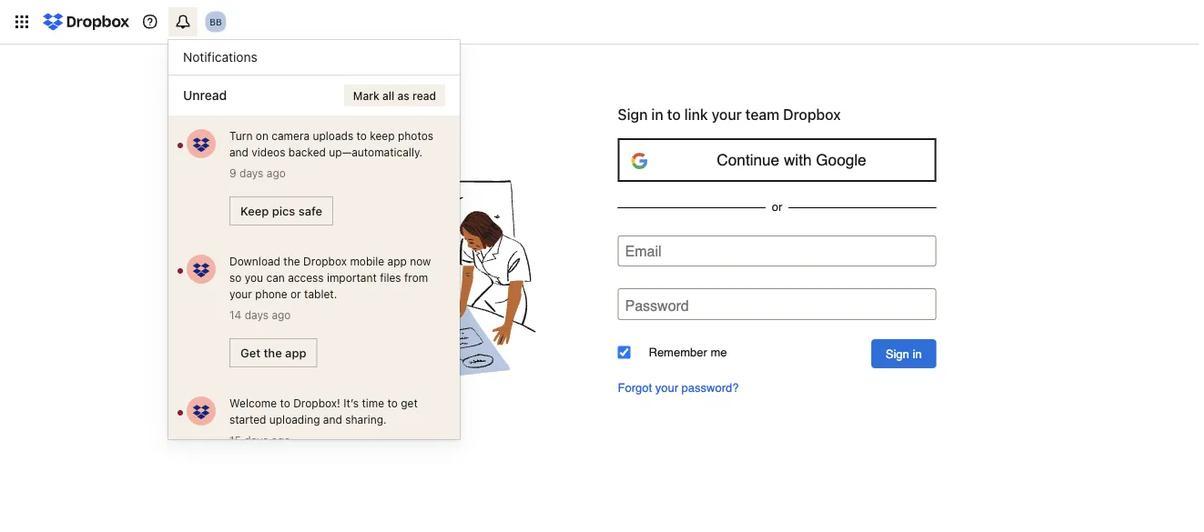 Task type: describe. For each thing, give the bounding box(es) containing it.
sign in to link your team dropbox
[[618, 106, 841, 123]]

backed
[[289, 146, 326, 158]]

safe
[[299, 204, 323, 218]]

password
[[625, 297, 689, 314]]

from
[[404, 271, 428, 284]]

to up uploading
[[280, 397, 290, 410]]

pics
[[272, 204, 295, 218]]

sign for sign in to link your team dropbox
[[618, 106, 648, 123]]

welcome
[[230, 397, 277, 410]]

files
[[380, 271, 401, 284]]

get the app
[[240, 347, 307, 360]]

remember
[[649, 346, 708, 360]]

9
[[230, 167, 236, 179]]

Email email field
[[618, 236, 937, 267]]

forgot
[[618, 381, 652, 395]]

it's
[[344, 397, 359, 410]]

ago inside download the dropbox mobile app now so you can access important files from your phone or tablet. 14 days ago
[[272, 309, 291, 322]]

mobile
[[350, 255, 385, 268]]

0 vertical spatial dropbox
[[784, 106, 841, 123]]

keep pics safe
[[240, 204, 323, 218]]

app inside download the dropbox mobile app now so you can access important files from your phone or tablet. 14 days ago
[[388, 255, 407, 268]]

continue with google
[[717, 151, 867, 169]]

in for sign in
[[913, 347, 922, 361]]

days for welcome to dropbox! it's time to get started uploading and sharing. 15 days ago
[[244, 434, 268, 447]]

to inside the turn on camera uploads to keep photos and videos backed up—automatically. 9 days ago
[[357, 129, 367, 142]]

videos
[[252, 146, 286, 158]]

get
[[401, 397, 418, 410]]

0 vertical spatial your
[[712, 106, 742, 123]]

access
[[288, 271, 324, 284]]

read
[[413, 89, 436, 102]]

unread
[[183, 88, 227, 103]]

forgot your password?
[[618, 381, 739, 395]]

on
[[256, 129, 269, 142]]

ago for to
[[272, 434, 291, 447]]

welcome to dropbox! it's time to get started uploading and sharing. 15 days ago
[[230, 397, 418, 447]]

get
[[240, 347, 261, 360]]

can
[[266, 271, 285, 284]]

global header element
[[0, 0, 1200, 45]]

to left link
[[667, 106, 681, 123]]

and inside the turn on camera uploads to keep photos and videos backed up—automatically. 9 days ago
[[230, 146, 249, 158]]

you
[[245, 271, 263, 284]]

mark all as read
[[353, 89, 436, 102]]

now
[[410, 255, 431, 268]]

keep
[[370, 129, 395, 142]]

dropbox!
[[293, 397, 341, 410]]

to left get
[[388, 397, 398, 410]]

with
[[784, 151, 812, 169]]

camera
[[272, 129, 310, 142]]

app inside "get the app" button
[[285, 347, 307, 360]]

uploads
[[313, 129, 354, 142]]

or inside download the dropbox mobile app now so you can access important files from your phone or tablet. 14 days ago
[[291, 288, 301, 301]]

14
[[230, 309, 242, 322]]

password?
[[682, 381, 739, 395]]

the for download
[[284, 255, 300, 268]]

your inside download the dropbox mobile app now so you can access important files from your phone or tablet. 14 days ago
[[230, 288, 252, 301]]

forgot your password? link
[[618, 381, 937, 395]]

up—automatically.
[[329, 146, 423, 158]]

continue
[[717, 151, 780, 169]]

keep
[[240, 204, 269, 218]]



Task type: locate. For each thing, give the bounding box(es) containing it.
0 horizontal spatial sign
[[618, 106, 648, 123]]

1 vertical spatial days
[[245, 309, 269, 322]]

sharing.
[[345, 414, 387, 426]]

the right 'get'
[[264, 347, 282, 360]]

0 vertical spatial sign
[[618, 106, 648, 123]]

0 vertical spatial the
[[284, 255, 300, 268]]

in inside button
[[913, 347, 922, 361]]

photos
[[398, 129, 434, 142]]

in
[[652, 106, 664, 123], [913, 347, 922, 361]]

sign for sign in
[[886, 347, 910, 361]]

your
[[712, 106, 742, 123], [230, 288, 252, 301], [656, 381, 679, 395]]

1 vertical spatial dropbox
[[303, 255, 347, 268]]

dropbox logo - go to the homepage image
[[36, 7, 136, 36]]

1 horizontal spatial app
[[388, 255, 407, 268]]

Password password field
[[618, 289, 937, 321]]

keep pics safe button
[[230, 197, 333, 226]]

time
[[362, 397, 384, 410]]

15
[[230, 434, 241, 447]]

get the app button
[[230, 339, 317, 368]]

turn on camera uploads to keep photos and videos backed up—automatically. button
[[230, 128, 442, 160]]

google
[[816, 151, 867, 169]]

2 vertical spatial ago
[[272, 434, 291, 447]]

0 vertical spatial in
[[652, 106, 664, 123]]

the inside download the dropbox mobile app now so you can access important files from your phone or tablet. 14 days ago
[[284, 255, 300, 268]]

link
[[685, 106, 708, 123]]

dropbox up access at the bottom left of page
[[303, 255, 347, 268]]

and inside welcome to dropbox! it's time to get started uploading and sharing. 15 days ago
[[323, 414, 342, 426]]

your right link
[[712, 106, 742, 123]]

download
[[230, 255, 281, 268]]

to
[[667, 106, 681, 123], [357, 129, 367, 142], [280, 397, 290, 410], [388, 397, 398, 410]]

1 horizontal spatial the
[[284, 255, 300, 268]]

0 horizontal spatial in
[[652, 106, 664, 123]]

0 vertical spatial app
[[388, 255, 407, 268]]

to left keep
[[357, 129, 367, 142]]

app up files
[[388, 255, 407, 268]]

your right 'forgot'
[[656, 381, 679, 395]]

0 horizontal spatial or
[[291, 288, 301, 301]]

ago down uploading
[[272, 434, 291, 447]]

download the dropbox mobile app now so you can access important files from your phone or tablet. button
[[230, 253, 442, 302]]

days right 9
[[240, 167, 264, 179]]

and
[[230, 146, 249, 158], [323, 414, 342, 426]]

2 vertical spatial days
[[244, 434, 268, 447]]

1 horizontal spatial your
[[656, 381, 679, 395]]

the
[[284, 255, 300, 268], [264, 347, 282, 360]]

app right 'get'
[[285, 347, 307, 360]]

days for turn on camera uploads to keep photos and videos backed up—automatically. 9 days ago
[[240, 167, 264, 179]]

1 horizontal spatial sign
[[886, 347, 910, 361]]

1 vertical spatial the
[[264, 347, 282, 360]]

tablet.
[[304, 288, 337, 301]]

or up email 'email field'
[[772, 200, 783, 214]]

sign inside button
[[886, 347, 910, 361]]

days inside welcome to dropbox! it's time to get started uploading and sharing. 15 days ago
[[244, 434, 268, 447]]

1 vertical spatial and
[[323, 414, 342, 426]]

and down turn at the left top of page
[[230, 146, 249, 158]]

mark
[[353, 89, 380, 102]]

remember me
[[649, 346, 727, 360]]

dropbox
[[784, 106, 841, 123], [303, 255, 347, 268]]

days right 14
[[245, 309, 269, 322]]

1 horizontal spatial or
[[772, 200, 783, 214]]

1 vertical spatial ago
[[272, 309, 291, 322]]

ago for on
[[267, 167, 286, 179]]

phone
[[255, 288, 288, 301]]

continue with google button
[[618, 138, 937, 182]]

0 horizontal spatial and
[[230, 146, 249, 158]]

days inside download the dropbox mobile app now so you can access important files from your phone or tablet. 14 days ago
[[245, 309, 269, 322]]

and down dropbox!
[[323, 414, 342, 426]]

download the dropbox mobile app now so you can access important files from your phone or tablet. 14 days ago
[[230, 255, 431, 322]]

2 horizontal spatial your
[[712, 106, 742, 123]]

dropbox up with
[[784, 106, 841, 123]]

me
[[711, 346, 727, 360]]

1 horizontal spatial dropbox
[[784, 106, 841, 123]]

notifications
[[183, 50, 257, 65]]

ago inside welcome to dropbox! it's time to get started uploading and sharing. 15 days ago
[[272, 434, 291, 447]]

your down so
[[230, 288, 252, 301]]

team
[[746, 106, 780, 123]]

sign
[[618, 106, 648, 123], [886, 347, 910, 361]]

0 vertical spatial or
[[772, 200, 783, 214]]

1 vertical spatial sign
[[886, 347, 910, 361]]

days right 15
[[244, 434, 268, 447]]

ago inside the turn on camera uploads to keep photos and videos backed up—automatically. 9 days ago
[[267, 167, 286, 179]]

0 horizontal spatial your
[[230, 288, 252, 301]]

all
[[383, 89, 395, 102]]

ago down phone
[[272, 309, 291, 322]]

the for get
[[264, 347, 282, 360]]

ago
[[267, 167, 286, 179], [272, 309, 291, 322], [272, 434, 291, 447]]

so
[[230, 271, 242, 284]]

0 horizontal spatial dropbox
[[303, 255, 347, 268]]

days inside the turn on camera uploads to keep photos and videos backed up—automatically. 9 days ago
[[240, 167, 264, 179]]

2 vertical spatial your
[[656, 381, 679, 395]]

uploading
[[269, 414, 320, 426]]

the inside "get the app" button
[[264, 347, 282, 360]]

sign in button
[[871, 340, 937, 369]]

as
[[398, 89, 410, 102]]

welcome to dropbox! it's time to get started uploading and sharing. button
[[230, 395, 442, 428]]

or
[[772, 200, 783, 214], [291, 288, 301, 301]]

turn
[[230, 129, 253, 142]]

or down access at the bottom left of page
[[291, 288, 301, 301]]

1 horizontal spatial in
[[913, 347, 922, 361]]

1 vertical spatial in
[[913, 347, 922, 361]]

0 horizontal spatial the
[[264, 347, 282, 360]]

in for sign in to link your team dropbox
[[652, 106, 664, 123]]

Remember me checkbox
[[618, 347, 631, 359]]

turn on camera uploads to keep photos and videos backed up—automatically. 9 days ago
[[230, 129, 434, 179]]

1 vertical spatial app
[[285, 347, 307, 360]]

0 vertical spatial days
[[240, 167, 264, 179]]

important
[[327, 271, 377, 284]]

1 vertical spatial your
[[230, 288, 252, 301]]

1 vertical spatial or
[[291, 288, 301, 301]]

0 vertical spatial ago
[[267, 167, 286, 179]]

started
[[230, 414, 266, 426]]

mark all as read button
[[344, 85, 445, 107]]

sign in
[[886, 347, 922, 361]]

ago down 'videos'
[[267, 167, 286, 179]]

1 horizontal spatial and
[[323, 414, 342, 426]]

the up access at the bottom left of page
[[284, 255, 300, 268]]

email
[[625, 243, 662, 260]]

app
[[388, 255, 407, 268], [285, 347, 307, 360]]

0 horizontal spatial app
[[285, 347, 307, 360]]

0 vertical spatial and
[[230, 146, 249, 158]]

days
[[240, 167, 264, 179], [245, 309, 269, 322], [244, 434, 268, 447]]

dropbox inside download the dropbox mobile app now so you can access important files from your phone or tablet. 14 days ago
[[303, 255, 347, 268]]



Task type: vqa. For each thing, say whether or not it's contained in the screenshot.
Sign
yes



